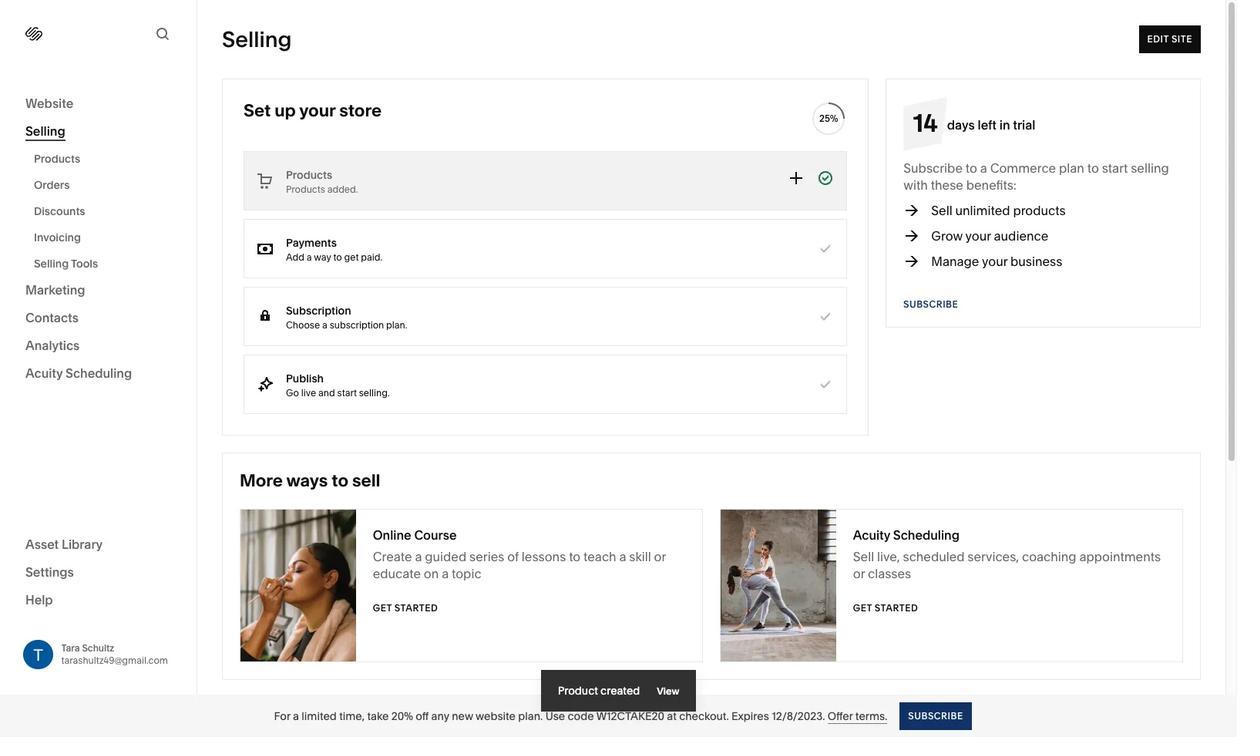 Task type: vqa. For each thing, say whether or not it's contained in the screenshot.
selling
yes



Task type: describe. For each thing, give the bounding box(es) containing it.
added.
[[328, 183, 358, 195]]

more ways to sell
[[240, 471, 381, 491]]

to right plan
[[1088, 160, 1100, 176]]

acuity for acuity scheduling
[[25, 366, 63, 381]]

of
[[508, 549, 519, 565]]

a right create
[[415, 549, 422, 565]]

go
[[286, 387, 299, 398]]

analytics
[[25, 338, 80, 353]]

get started button for acuity scheduling sell live, scheduled services, coaching appointments or classes
[[854, 595, 919, 622]]

marketing link
[[25, 282, 171, 300]]

a inside payments add a way to get paid.
[[307, 251, 312, 263]]

more
[[240, 471, 283, 491]]

your for manage
[[983, 254, 1008, 269]]

website link
[[25, 95, 171, 113]]

series
[[470, 549, 505, 565]]

benefits:
[[967, 177, 1017, 193]]

to inside payments add a way to get paid.
[[334, 251, 342, 263]]

educate
[[373, 566, 421, 582]]

selling tools link
[[34, 251, 180, 277]]

commerce
[[991, 160, 1057, 176]]

products for products products added.
[[286, 168, 333, 182]]

edit site button
[[1140, 25, 1202, 53]]

add
[[286, 251, 305, 263]]

0 vertical spatial your
[[299, 100, 336, 121]]

set up your store
[[244, 100, 382, 121]]

tools
[[71, 257, 98, 271]]

in
[[1000, 117, 1011, 133]]

topic
[[452, 566, 482, 582]]

product created
[[558, 684, 640, 698]]

25%
[[820, 113, 839, 124]]

get started button for online course create a guided series of lessons to teach a skill or educate on a topic
[[373, 595, 438, 622]]

time,
[[340, 709, 365, 723]]

selling
[[1132, 160, 1170, 176]]

for
[[274, 709, 291, 723]]

1 vertical spatial selling
[[25, 123, 65, 139]]

products products added.
[[286, 168, 358, 195]]

classes
[[869, 566, 912, 582]]

and
[[319, 387, 335, 398]]

acuity for acuity scheduling sell live, scheduled services, coaching appointments or classes
[[854, 528, 891, 543]]

use
[[546, 709, 566, 723]]

any
[[432, 709, 450, 723]]

online course create a guided series of lessons to teach a skill or educate on a topic
[[373, 528, 666, 582]]

sell unlimited products
[[932, 203, 1066, 218]]

payments
[[286, 236, 337, 250]]

audience
[[995, 228, 1049, 244]]

grow your audience
[[932, 228, 1049, 244]]

14
[[914, 108, 938, 138]]

help link
[[25, 591, 53, 608]]

schultz
[[82, 642, 114, 654]]

or inside online course create a guided series of lessons to teach a skill or educate on a topic
[[655, 549, 666, 565]]

view
[[657, 686, 680, 697]]

teach
[[584, 549, 617, 565]]

invoicing link
[[34, 224, 180, 251]]

started for a
[[395, 602, 438, 614]]

these
[[932, 177, 964, 193]]

a inside subscribe to a commerce plan to start selling with these benefits:
[[981, 160, 988, 176]]

acuity scheduling sell live, scheduled services, coaching appointments or classes
[[854, 528, 1162, 582]]

0 vertical spatial selling
[[222, 26, 292, 52]]

1 vertical spatial subscribe
[[904, 299, 959, 310]]

selling tools
[[34, 257, 98, 271]]

offer
[[828, 709, 853, 723]]

acuity scheduling link
[[25, 365, 171, 383]]

selling link
[[25, 123, 171, 141]]

course
[[414, 528, 457, 543]]

invoicing
[[34, 231, 81, 245]]

store
[[340, 100, 382, 121]]

coaching
[[1023, 549, 1077, 565]]

orders link
[[34, 172, 180, 198]]

with
[[904, 177, 929, 193]]

left
[[978, 117, 997, 133]]

offer terms. link
[[828, 709, 888, 724]]

your for grow
[[966, 228, 992, 244]]

1 vertical spatial plan.
[[519, 709, 543, 723]]

scheduled
[[904, 549, 965, 565]]

publish
[[286, 371, 324, 385]]

tara schultz tarashultz49@gmail.com
[[61, 642, 168, 666]]

acuity scheduling
[[25, 366, 132, 381]]

guided
[[425, 549, 467, 565]]

a right for
[[293, 709, 299, 723]]

to left sell
[[332, 471, 349, 491]]

publish go live and start selling.
[[286, 371, 390, 398]]

scheduling for acuity scheduling
[[66, 366, 132, 381]]

expires
[[732, 709, 770, 723]]

asset
[[25, 536, 59, 552]]

a right on
[[442, 566, 449, 582]]



Task type: locate. For each thing, give the bounding box(es) containing it.
scheduling inside acuity scheduling sell live, scheduled services, coaching appointments or classes
[[894, 528, 960, 543]]

tara
[[61, 642, 80, 654]]

orders
[[34, 178, 70, 192]]

start
[[1103, 160, 1129, 176], [338, 387, 357, 398]]

code
[[568, 709, 594, 723]]

get started down classes
[[854, 602, 919, 614]]

selling down website
[[25, 123, 65, 139]]

start left selling
[[1103, 160, 1129, 176]]

1 horizontal spatial acuity
[[854, 528, 891, 543]]

get started button down classes
[[854, 595, 919, 622]]

acuity up live, on the bottom of page
[[854, 528, 891, 543]]

plan. right subscription
[[387, 319, 408, 331]]

0 horizontal spatial start
[[338, 387, 357, 398]]

start inside subscribe to a commerce plan to start selling with these benefits:
[[1103, 160, 1129, 176]]

to left get
[[334, 251, 342, 263]]

help
[[25, 592, 53, 607]]

0 horizontal spatial get started
[[373, 602, 438, 614]]

get started
[[373, 602, 438, 614], [854, 602, 919, 614]]

asset library
[[25, 536, 103, 552]]

to left teach
[[569, 549, 581, 565]]

0 vertical spatial or
[[655, 549, 666, 565]]

started
[[395, 602, 438, 614], [875, 602, 919, 614]]

a down subscription at top
[[322, 319, 328, 331]]

lessons
[[522, 549, 566, 565]]

a left skill
[[620, 549, 627, 565]]

0 vertical spatial subscribe
[[904, 160, 963, 176]]

1 get started from the left
[[373, 602, 438, 614]]

0 horizontal spatial or
[[655, 549, 666, 565]]

get down classes
[[854, 602, 873, 614]]

ways
[[286, 471, 328, 491]]

products up added.
[[286, 168, 333, 182]]

subscribe inside subscribe to a commerce plan to start selling with these benefits:
[[904, 160, 963, 176]]

0 horizontal spatial plan.
[[387, 319, 408, 331]]

0 horizontal spatial scheduling
[[66, 366, 132, 381]]

0 vertical spatial subscribe button
[[904, 291, 959, 319]]

days
[[948, 117, 976, 133]]

scheduling
[[66, 366, 132, 381], [894, 528, 960, 543]]

marketing
[[25, 282, 85, 298]]

selling.
[[359, 387, 390, 398]]

get for create a guided series of lessons to teach a skill or educate on a topic
[[373, 602, 392, 614]]

started down classes
[[875, 602, 919, 614]]

scheduling down analytics link
[[66, 366, 132, 381]]

a left way
[[307, 251, 312, 263]]

settings link
[[25, 563, 171, 582]]

analytics link
[[25, 337, 171, 356]]

or
[[655, 549, 666, 565], [854, 566, 866, 582]]

get started for online course create a guided series of lessons to teach a skill or educate on a topic
[[373, 602, 438, 614]]

0 vertical spatial products
[[34, 152, 80, 166]]

up
[[275, 100, 296, 121]]

0 horizontal spatial get started button
[[373, 595, 438, 622]]

edit
[[1148, 33, 1170, 45]]

1 vertical spatial subscribe button
[[900, 702, 972, 730]]

products up orders
[[34, 152, 80, 166]]

2 vertical spatial your
[[983, 254, 1008, 269]]

scheduling for acuity scheduling sell live, scheduled services, coaching appointments or classes
[[894, 528, 960, 543]]

get started for acuity scheduling sell live, scheduled services, coaching appointments or classes
[[854, 602, 919, 614]]

subscribe button down manage
[[904, 291, 959, 319]]

skill
[[630, 549, 652, 565]]

1 get from the left
[[373, 602, 392, 614]]

limited
[[302, 709, 337, 723]]

0 horizontal spatial started
[[395, 602, 438, 614]]

terms.
[[856, 709, 888, 723]]

scheduling up 'scheduled'
[[894, 528, 960, 543]]

new
[[452, 709, 473, 723]]

paid.
[[361, 251, 383, 263]]

plan. inside "subscription choose a subscription plan."
[[387, 319, 408, 331]]

edit site
[[1148, 33, 1193, 45]]

1 horizontal spatial get started
[[854, 602, 919, 614]]

your down unlimited
[[966, 228, 992, 244]]

2 get from the left
[[854, 602, 873, 614]]

2 vertical spatial products
[[286, 183, 325, 195]]

manage
[[932, 254, 980, 269]]

0 vertical spatial scheduling
[[66, 366, 132, 381]]

1 horizontal spatial started
[[875, 602, 919, 614]]

create
[[373, 549, 412, 565]]

for a limited time, take 20% off any new website plan. use code w12ctake20 at checkout. expires 12/8/2023. offer terms.
[[274, 709, 888, 723]]

subscription choose a subscription plan.
[[286, 304, 408, 331]]

a up benefits:
[[981, 160, 988, 176]]

get for sell live, scheduled services, coaching appointments or classes
[[854, 602, 873, 614]]

subscription
[[330, 319, 384, 331]]

get started button down the educate
[[373, 595, 438, 622]]

created
[[601, 684, 640, 698]]

get started button
[[373, 595, 438, 622], [854, 595, 919, 622]]

to up benefits:
[[966, 160, 978, 176]]

1 get started button from the left
[[373, 595, 438, 622]]

0 vertical spatial plan.
[[387, 319, 408, 331]]

appointments
[[1080, 549, 1162, 565]]

contacts
[[25, 310, 79, 325]]

product
[[558, 684, 598, 698]]

subscribe button right terms.
[[900, 702, 972, 730]]

online
[[373, 528, 412, 543]]

2 started from the left
[[875, 602, 919, 614]]

subscribe
[[904, 160, 963, 176], [904, 299, 959, 310], [909, 710, 964, 722]]

1 vertical spatial scheduling
[[894, 528, 960, 543]]

days left in trial
[[948, 117, 1036, 133]]

sell left live, on the bottom of page
[[854, 549, 875, 565]]

started down on
[[395, 602, 438, 614]]

2 get started from the left
[[854, 602, 919, 614]]

discounts link
[[34, 198, 180, 224]]

2 vertical spatial selling
[[34, 257, 69, 271]]

grow
[[932, 228, 963, 244]]

set
[[244, 100, 271, 121]]

discounts
[[34, 204, 85, 218]]

1 horizontal spatial get
[[854, 602, 873, 614]]

subscribe right terms.
[[909, 710, 964, 722]]

plan.
[[387, 319, 408, 331], [519, 709, 543, 723]]

checkout.
[[680, 709, 729, 723]]

products
[[34, 152, 80, 166], [286, 168, 333, 182], [286, 183, 325, 195]]

1 vertical spatial start
[[338, 387, 357, 398]]

settings
[[25, 564, 74, 580]]

0 horizontal spatial sell
[[854, 549, 875, 565]]

or left classes
[[854, 566, 866, 582]]

your down the grow your audience
[[983, 254, 1008, 269]]

1 vertical spatial sell
[[854, 549, 875, 565]]

choose
[[286, 319, 320, 331]]

1 horizontal spatial plan.
[[519, 709, 543, 723]]

a inside "subscription choose a subscription plan."
[[322, 319, 328, 331]]

business
[[1011, 254, 1063, 269]]

off
[[416, 709, 429, 723]]

to inside online course create a guided series of lessons to teach a skill or educate on a topic
[[569, 549, 581, 565]]

library
[[62, 536, 103, 552]]

contacts link
[[25, 309, 171, 328]]

2 vertical spatial subscribe
[[909, 710, 964, 722]]

a
[[981, 160, 988, 176], [307, 251, 312, 263], [322, 319, 328, 331], [415, 549, 422, 565], [620, 549, 627, 565], [442, 566, 449, 582], [293, 709, 299, 723]]

get started down the educate
[[373, 602, 438, 614]]

1 horizontal spatial start
[[1103, 160, 1129, 176]]

plan. left use
[[519, 709, 543, 723]]

way
[[314, 251, 331, 263]]

live
[[301, 387, 316, 398]]

0 vertical spatial acuity
[[25, 366, 63, 381]]

1 vertical spatial your
[[966, 228, 992, 244]]

1 horizontal spatial scheduling
[[894, 528, 960, 543]]

get down the educate
[[373, 602, 392, 614]]

1 horizontal spatial sell
[[932, 203, 953, 218]]

1 horizontal spatial get started button
[[854, 595, 919, 622]]

on
[[424, 566, 439, 582]]

get
[[344, 251, 359, 263]]

site
[[1172, 33, 1193, 45]]

unlimited
[[956, 203, 1011, 218]]

products for products
[[34, 152, 80, 166]]

trial
[[1014, 117, 1036, 133]]

take
[[367, 709, 389, 723]]

started for live,
[[875, 602, 919, 614]]

payments add a way to get paid.
[[286, 236, 383, 263]]

0 horizontal spatial get
[[373, 602, 392, 614]]

acuity inside acuity scheduling sell live, scheduled services, coaching appointments or classes
[[854, 528, 891, 543]]

website
[[25, 96, 74, 111]]

subscribe to a commerce plan to start selling with these benefits:
[[904, 160, 1170, 193]]

products left added.
[[286, 183, 325, 195]]

20%
[[392, 709, 413, 723]]

your right up
[[299, 100, 336, 121]]

2 get started button from the left
[[854, 595, 919, 622]]

subscribe button
[[904, 291, 959, 319], [900, 702, 972, 730]]

0 vertical spatial sell
[[932, 203, 953, 218]]

selling up set at the top
[[222, 26, 292, 52]]

start right and
[[338, 387, 357, 398]]

sell up grow
[[932, 203, 953, 218]]

selling
[[222, 26, 292, 52], [25, 123, 65, 139], [34, 257, 69, 271]]

start inside publish go live and start selling.
[[338, 387, 357, 398]]

12/8/2023.
[[772, 709, 826, 723]]

subscribe up these
[[904, 160, 963, 176]]

0 horizontal spatial acuity
[[25, 366, 63, 381]]

acuity down analytics
[[25, 366, 63, 381]]

1 vertical spatial acuity
[[854, 528, 891, 543]]

sell inside acuity scheduling sell live, scheduled services, coaching appointments or classes
[[854, 549, 875, 565]]

w12ctake20
[[597, 709, 665, 723]]

1 started from the left
[[395, 602, 438, 614]]

subscribe down manage
[[904, 299, 959, 310]]

1 horizontal spatial or
[[854, 566, 866, 582]]

website
[[476, 709, 516, 723]]

1 vertical spatial products
[[286, 168, 333, 182]]

services,
[[968, 549, 1020, 565]]

1 vertical spatial or
[[854, 566, 866, 582]]

subscription
[[286, 304, 351, 317]]

plan
[[1060, 160, 1085, 176]]

0 vertical spatial start
[[1103, 160, 1129, 176]]

or inside acuity scheduling sell live, scheduled services, coaching appointments or classes
[[854, 566, 866, 582]]

or right skill
[[655, 549, 666, 565]]

selling up marketing at the top of page
[[34, 257, 69, 271]]

at
[[667, 709, 677, 723]]



